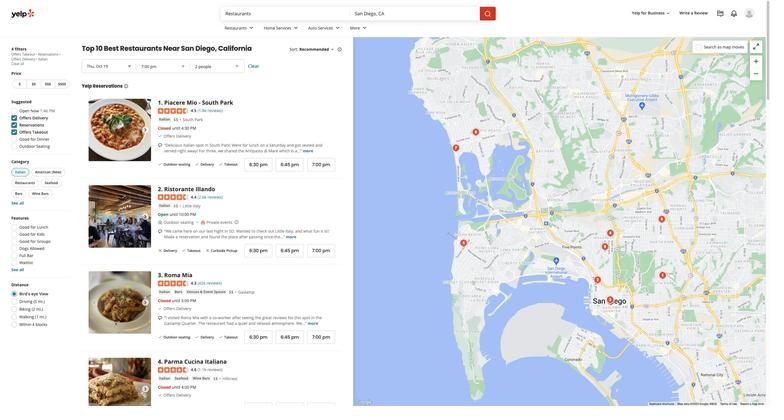 Task type: describe. For each thing, give the bounding box(es) containing it.
on inside ""delicious italian spot in south park! went for lunch on a saturday and got seated and served right away! for three, we shared the antipasto di mare which is a…""
[[260, 143, 265, 148]]

ristorante
[[164, 186, 194, 193]]

slideshow element for 4
[[89, 358, 151, 407]]

takeout down had
[[224, 335, 238, 340]]

1 horizontal spatial clear
[[248, 63, 260, 69]]

spot inside "i visited roma mia with a co-worker after seeing the great reviews for this spot in the gaslamp quarter. the restaurant had a quiet and relaxed atmosphere.  we…"
[[302, 316, 311, 321]]

a right had
[[235, 321, 237, 327]]

google,
[[700, 403, 710, 406]]

slideshow element for 3
[[89, 272, 151, 334]]

diego,
[[196, 44, 217, 53]]

for inside ""delicious italian spot in south park! went for lunch on a saturday and got seated and served right away! for three, we shared the antipasto di mare which is a…""
[[243, 143, 248, 148]]

16 outdoor seating v2 image
[[158, 221, 163, 225]]

good for lunch
[[19, 225, 48, 230]]

next image for 2 . ristorante illando
[[142, 213, 149, 220]]

near
[[163, 44, 180, 53]]

tyler b. image
[[745, 8, 755, 18]]

16 speech v2 image for 1
[[158, 143, 163, 148]]

italian for italian button under 4.5 star rating image
[[159, 117, 170, 122]]

and up is at the left top
[[287, 143, 294, 148]]

outdoor down served
[[164, 162, 178, 167]]

write a review link
[[678, 8, 711, 18]]

italian button down "category"
[[11, 168, 29, 177]]

home services link
[[260, 20, 304, 37]]

reviews
[[273, 316, 287, 321]]

closed until 4:30 pm
[[158, 126, 196, 131]]

1 vertical spatial reservations
[[93, 83, 123, 90]]

24 chevron down v2 image
[[361, 25, 368, 31]]

4 filters offers takeout • reservations • offers delivery • italian clear all
[[11, 46, 61, 66]]

biking
[[19, 307, 31, 312]]

2 . ristorante illando
[[158, 186, 215, 193]]

none field find
[[226, 11, 346, 17]]

16 close v2 image for curbside pickup
[[205, 249, 210, 253]]

came
[[173, 229, 183, 234]]

more for 1 . piacere mio - south park
[[303, 148, 314, 154]]

1 vertical spatial ristorante illando image
[[593, 275, 604, 286]]

next image for 3 . roma mia
[[142, 300, 149, 306]]

6:30 pm for 1 . piacere mio - south park
[[250, 162, 268, 168]]

reviews) for illando
[[208, 195, 223, 200]]

little inside "we came here on our last night in sd. wanted to check out little italy, and what fun it is!! made a reservation and found the place after passing once-the…"
[[276, 229, 285, 234]]

now
[[31, 108, 39, 114]]

more for 2 . ristorante illando
[[286, 235, 297, 240]]

great
[[262, 316, 272, 321]]

american (new)
[[35, 170, 61, 175]]

italiana
[[205, 358, 227, 366]]

night
[[214, 229, 224, 234]]

in inside ""delicious italian spot in south park! went for lunch on a saturday and got seated and served right away! for three, we shared the antipasto di mare which is a…""
[[205, 143, 209, 148]]

quiet
[[238, 321, 248, 327]]

use
[[733, 403, 738, 406]]

waitlist
[[19, 260, 33, 266]]

(2.6k
[[198, 195, 207, 200]]

open for open until 10:00 pm
[[158, 212, 169, 218]]

delivery down the
[[201, 335, 214, 340]]

pm right 1:46
[[49, 108, 55, 114]]

features
[[11, 216, 29, 221]]

1 vertical spatial 16 info v2 image
[[124, 84, 128, 89]]

next image for 4 . parma cucina italiana
[[142, 386, 149, 393]]

6:30 pm for 3 . roma mia
[[250, 335, 268, 341]]

for for groups
[[31, 239, 36, 244]]

$$ for 3 . roma mia
[[229, 290, 234, 295]]

closed for parma cucina italiana
[[158, 385, 171, 391]]

"delicious italian spot in south park! went for lunch on a saturday and got seated and served right away! for three, we shared the antipasto di mare which is a…"
[[164, 143, 323, 154]]

6:45 pm for 2 . ristorante illando
[[281, 248, 299, 254]]

see all button for features
[[11, 267, 24, 273]]

price
[[11, 71, 21, 76]]

&
[[200, 290, 203, 295]]

the right this
[[316, 316, 322, 321]]

until for ristorante
[[170, 212, 178, 218]]

4.3 link
[[191, 280, 197, 287]]

group containing suggested
[[10, 99, 70, 151]]

restaurants for restaurants link on the top of page
[[225, 25, 247, 31]]

(426 reviews) link
[[198, 280, 222, 287]]

saturday
[[270, 143, 286, 148]]

4 for 4 . parma cucina italiana
[[158, 358, 161, 366]]

keyboard shortcuts
[[650, 403, 675, 406]]

parma cucina italiana link
[[164, 358, 227, 366]]

outdoor up "we
[[164, 220, 180, 225]]

we…"
[[296, 321, 307, 327]]

1 vertical spatial seafood button
[[174, 376, 190, 382]]

1 horizontal spatial restaurants
[[120, 44, 162, 53]]

-
[[199, 99, 201, 107]]

6:30 for ristorante illando
[[250, 248, 259, 254]]

seating for mia
[[179, 335, 191, 340]]

and down our
[[201, 235, 208, 240]]

delivery down "three,"
[[201, 162, 214, 167]]

16 chevron down v2 image
[[330, 47, 335, 52]]

on inside "we came here on our last night in sd. wanted to check out little italy, and what fun it is!! made a reservation and found the place after passing once-the…"
[[193, 229, 198, 234]]

once-
[[264, 235, 275, 240]]

outdoor down visited
[[164, 335, 178, 340]]

our
[[199, 229, 206, 234]]

mi.) for biking (2 mi.)
[[36, 307, 43, 312]]

$$$ button
[[41, 80, 55, 89]]

recommended
[[300, 47, 329, 52]]

full
[[19, 253, 26, 259]]

4.4
[[191, 195, 197, 200]]

venues
[[187, 290, 199, 295]]

dogs allowed
[[19, 246, 44, 252]]

6:30 pm link for ristorante illando
[[245, 245, 273, 258]]

sd.
[[229, 229, 235, 234]]

1
[[158, 99, 161, 107]]

search as map moves
[[705, 44, 745, 50]]

0 vertical spatial park
[[220, 99, 233, 107]]

ulivo restaurant image
[[459, 238, 470, 249]]

allowed
[[30, 246, 44, 252]]

. for 1
[[161, 99, 163, 107]]

4.4 star rating image
[[158, 195, 189, 200]]

16 private events v2 image
[[201, 221, 205, 225]]

and right italy,
[[295, 229, 303, 234]]

and right 'seated'
[[316, 143, 323, 148]]

good for good for kids
[[19, 232, 29, 237]]

previous image for 1
[[91, 127, 98, 134]]

16 checkmark v2 image down closed until 4:00 pm
[[158, 394, 163, 398]]

0 horizontal spatial wine bars button
[[28, 190, 52, 198]]

(1
[[35, 315, 38, 320]]

scuderie italia image
[[471, 127, 482, 138]]

american
[[35, 170, 51, 175]]

3 italian link from the top
[[158, 290, 171, 295]]

for for kids
[[31, 232, 36, 237]]

delivery down '4:00'
[[176, 393, 191, 399]]

6:45 pm link for roma mia
[[276, 331, 304, 344]]

price group
[[11, 71, 70, 90]]

pm for 4 . parma cucina italiana
[[190, 385, 196, 391]]

kids
[[37, 232, 45, 237]]

pm for 2 . ristorante illando
[[190, 212, 196, 218]]

italian button down 4.3 star rating image at the bottom
[[158, 290, 171, 295]]

restaurants link
[[220, 20, 260, 37]]

worker
[[218, 316, 231, 321]]

report
[[741, 403, 750, 406]]

2
[[158, 186, 161, 193]]

7:00 pm link for piacere mio - south park
[[308, 158, 335, 172]]

4 for 4 filters offers takeout • reservations • offers delivery • italian clear all
[[11, 46, 14, 52]]

6:30 pm link for piacere mio - south park
[[245, 158, 273, 172]]

right
[[178, 148, 186, 154]]

outdoor down good for dinner
[[19, 144, 35, 149]]

curbside
[[211, 249, 226, 254]]

within
[[19, 322, 31, 328]]

for for dinner
[[31, 137, 36, 142]]

. for 2
[[161, 186, 163, 193]]

bars up closed until 5:00 pm
[[175, 290, 182, 295]]

italian button down 4.5 star rating image
[[158, 117, 171, 122]]

google image
[[355, 399, 374, 407]]

asti ristorante image
[[606, 296, 617, 308]]

projects image
[[718, 10, 725, 17]]

the up relaxed in the left of the page
[[255, 316, 261, 321]]

roma mia link
[[164, 272, 193, 279]]

cucina
[[184, 358, 204, 366]]

16 chevron down v2 image
[[667, 11, 671, 16]]

wine for leftmost the wine bars button
[[32, 192, 40, 196]]

the
[[198, 321, 205, 327]]

"delicious
[[164, 143, 182, 148]]

flamingo deck image
[[451, 143, 462, 154]]

reviews) down the italiana
[[208, 368, 223, 373]]

the inside ""delicious italian spot in south park! went for lunch on a saturday and got seated and served right away! for three, we shared the antipasto di mare which is a…""
[[238, 148, 244, 154]]

home services
[[264, 25, 291, 31]]

(2.6k reviews)
[[198, 195, 223, 200]]

see all button for category
[[11, 201, 24, 206]]

driving
[[19, 299, 32, 305]]

yelp reservations
[[82, 83, 123, 90]]

piacere mio - south park image
[[89, 99, 151, 161]]

is
[[291, 148, 294, 154]]

takeout down reservation
[[187, 249, 201, 254]]

event
[[204, 290, 213, 295]]

slideshow element for 2
[[89, 186, 151, 248]]

reviews) for mia
[[207, 281, 222, 286]]

south inside ""delicious italian spot in south park! went for lunch on a saturday and got seated and served right away! for three, we shared the antipasto di mare which is a…""
[[210, 143, 220, 148]]

italian button down 4.6 star rating image
[[158, 376, 171, 382]]

0 vertical spatial south
[[202, 99, 219, 107]]

16 checkmark v2 image down closed until 4:30 pm
[[158, 134, 163, 139]]

cinkuni image
[[657, 214, 668, 225]]

place
[[228, 235, 238, 240]]

spaces
[[214, 290, 226, 295]]

until for parma
[[172, 385, 180, 391]]

1 vertical spatial parma cucina italiana image
[[89, 358, 151, 407]]

shared
[[224, 148, 237, 154]]

clear inside 4 filters offers takeout • reservations • offers delivery • italian clear all
[[11, 61, 20, 66]]

a…"
[[295, 148, 302, 154]]

see for features
[[11, 267, 18, 273]]

"i
[[164, 316, 167, 321]]

a left co- at the left of the page
[[209, 316, 212, 321]]

more for 3 . roma mia
[[308, 321, 318, 327]]

6:30 pm for 2 . ristorante illando
[[250, 248, 268, 254]]

delivery inside group
[[32, 115, 48, 121]]

wanted
[[236, 229, 251, 234]]

1 vertical spatial park
[[195, 117, 203, 122]]

7:00 for piacere mio - south park
[[312, 162, 322, 168]]

see all for category
[[11, 201, 24, 206]]

offers delivery for 1
[[164, 133, 191, 139]]

"we came here on our last night in sd. wanted to check out little italy, and what fun it is!! made a reservation and found the place after passing once-the…"
[[164, 229, 330, 240]]

the…"
[[275, 235, 285, 240]]

venues & event spaces
[[187, 290, 226, 295]]

10:00
[[179, 212, 189, 218]]

closed for piacere mio - south park
[[158, 126, 171, 131]]

delivery down 'made'
[[164, 249, 177, 254]]

private events
[[207, 220, 233, 225]]

7:00 pm for 3 . roma mia
[[312, 335, 330, 341]]

the inside "we came here on our last night in sd. wanted to check out little italy, and what fun it is!! made a reservation and found the place after passing once-the…"
[[221, 235, 227, 240]]

5:00
[[181, 298, 189, 304]]

takeout down shared at top left
[[224, 162, 238, 167]]

1 vertical spatial wine bars button
[[192, 376, 211, 382]]

recommended button
[[300, 47, 335, 52]]

16 checkmark v2 image down restaurant
[[219, 335, 223, 340]]

Near text field
[[355, 11, 476, 17]]

bar
[[27, 253, 33, 259]]

of
[[730, 403, 732, 406]]

offers delivery for 3
[[164, 306, 191, 312]]

a inside "we came here on our last night in sd. wanted to check out little italy, and what fun it is!! made a reservation and found the place after passing once-the…"
[[176, 235, 178, 240]]

pm for 1 . piacere mio - south park
[[190, 126, 196, 131]]

roma mia image inside the map region
[[605, 295, 617, 306]]

0 horizontal spatial seafood button
[[41, 179, 62, 188]]

6:45 for 1 . piacere mio - south park
[[281, 162, 290, 168]]

filters
[[15, 46, 27, 52]]

for inside "i visited roma mia with a co-worker after seeing the great reviews for this spot in the gaslamp quarter. the restaurant had a quiet and relaxed atmosphere.  we…"
[[288, 316, 294, 321]]

roma for .
[[164, 272, 181, 279]]

more link for ristorante illando
[[286, 235, 297, 240]]

bars down 4.6 (1.1k reviews)
[[202, 377, 210, 382]]

all for category
[[19, 201, 24, 206]]

offers delivery for 4
[[164, 393, 191, 399]]



Task type: locate. For each thing, give the bounding box(es) containing it.
3 16 speech v2 image from the top
[[158, 316, 163, 321]]

0 vertical spatial wine bars
[[32, 192, 49, 196]]

2 16 speech v2 image from the top
[[158, 230, 163, 234]]

24 chevron down v2 image inside restaurants link
[[248, 25, 255, 31]]

6:45 pm link for piacere mio - south park
[[276, 158, 304, 172]]

2 . from the top
[[161, 186, 163, 193]]

biking (2 mi.)
[[19, 307, 43, 312]]

16 close v2 image for delivery
[[158, 249, 163, 253]]

1 vertical spatial see all
[[11, 267, 24, 273]]

map for error
[[753, 403, 758, 406]]

previous image
[[91, 127, 98, 134], [91, 300, 98, 306]]

6:45 pm for 3 . roma mia
[[281, 335, 299, 341]]

wine bars button down restaurants button
[[28, 190, 52, 198]]

parma cucina italiana image inside the map region
[[606, 228, 617, 239]]

Select a date text field
[[82, 60, 136, 72]]

1 16 close v2 image from the left
[[158, 249, 163, 253]]

seafood for the bottommost seafood button
[[175, 377, 188, 382]]

1 horizontal spatial wine bars button
[[192, 376, 211, 382]]

16 checkmark v2 image down the 'away!'
[[195, 162, 200, 167]]

closed down 4.6 star rating image
[[158, 385, 171, 391]]

driving (5 mi.)
[[19, 299, 45, 305]]

mia trattoria image
[[600, 242, 611, 253]]

yelp left business
[[633, 10, 641, 16]]

made
[[164, 235, 175, 240]]

1 vertical spatial 7:00
[[312, 248, 322, 254]]

4.6
[[191, 368, 197, 373]]

roma for visited
[[181, 316, 192, 321]]

expand map image
[[753, 43, 760, 50]]

map region
[[324, 0, 771, 407]]

1 vertical spatial roma
[[181, 316, 192, 321]]

passing
[[249, 235, 263, 240]]

0 horizontal spatial 16 close v2 image
[[158, 249, 163, 253]]

visited
[[168, 316, 180, 321]]

inegi
[[710, 403, 718, 406]]

16 info v2 image right 16 chevron down v2 icon
[[338, 47, 342, 52]]

see for category
[[11, 201, 18, 206]]

1 see from the top
[[11, 201, 18, 206]]

0 horizontal spatial roma
[[164, 272, 181, 279]]

1 vertical spatial after
[[232, 316, 241, 321]]

yelp inside button
[[633, 10, 641, 16]]

2 vertical spatial reservations
[[19, 123, 44, 128]]

reservations inside 4 filters offers takeout • reservations • offers delivery • italian clear all
[[38, 52, 58, 57]]

previous image for 4 . parma cucina italiana
[[91, 386, 98, 393]]

until for piacere
[[172, 126, 180, 131]]

1 6:30 pm from the top
[[250, 162, 268, 168]]

a inside ""delicious italian spot in south park! went for lunch on a saturday and got seated and served right away! for three, we shared the antipasto di mare which is a…""
[[266, 143, 268, 148]]

0 vertical spatial roma
[[164, 272, 181, 279]]

previous image for 2 . ristorante illando
[[91, 213, 98, 220]]

good for good for dinner
[[19, 137, 29, 142]]

1 vertical spatial wine bars
[[193, 377, 210, 382]]

0 horizontal spatial services
[[276, 25, 291, 31]]

open
[[19, 108, 30, 114], [158, 212, 169, 218]]

1 24 chevron down v2 image from the left
[[248, 25, 255, 31]]

dogs
[[19, 246, 29, 252]]

until for roma
[[172, 298, 180, 304]]

more
[[303, 148, 314, 154], [286, 235, 297, 240], [308, 321, 318, 327]]

reservations inside group
[[19, 123, 44, 128]]

group
[[751, 55, 763, 80], [10, 99, 70, 151], [10, 159, 70, 206], [10, 216, 70, 273]]

closed for roma mia
[[158, 298, 171, 304]]

reservations down select a date "text box"
[[93, 83, 123, 90]]

1 italian link from the top
[[158, 117, 171, 122]]

closed
[[158, 126, 171, 131], [158, 298, 171, 304], [158, 385, 171, 391]]

6:45 for 3 . roma mia
[[281, 335, 290, 341]]

0 vertical spatial ristorante illando image
[[89, 186, 151, 248]]

0 vertical spatial reservations
[[38, 52, 58, 57]]

3 good from the top
[[19, 232, 29, 237]]

eye
[[31, 292, 38, 297]]

2 horizontal spatial 24 chevron down v2 image
[[335, 25, 341, 31]]

1 6:30 pm link from the top
[[245, 158, 273, 172]]

seafood down american (new) 'button'
[[45, 181, 58, 186]]

with
[[200, 316, 208, 321]]

italy
[[193, 204, 201, 209]]

see up features
[[11, 201, 18, 206]]

offers delivery inside group
[[19, 115, 48, 121]]

0 horizontal spatial map
[[723, 44, 732, 50]]

1 horizontal spatial wine bars
[[193, 377, 210, 382]]

good for groups
[[19, 239, 51, 244]]

delivery inside 4 filters offers takeout • reservations • offers delivery • italian clear all
[[22, 57, 35, 62]]

yelp for yelp for business
[[633, 10, 641, 16]]

clear button
[[248, 63, 260, 69]]

0 vertical spatial 16 info v2 image
[[338, 47, 342, 52]]

0 vertical spatial 7:00 pm
[[312, 162, 330, 168]]

2 vertical spatial 7:00
[[312, 335, 322, 341]]

Cover field
[[191, 61, 244, 73]]

map for moves
[[723, 44, 732, 50]]

2 vertical spatial 6:30 pm link
[[245, 331, 273, 344]]

1 7:00 from the top
[[312, 162, 322, 168]]

auto
[[309, 25, 317, 31]]

2 24 chevron down v2 image from the left
[[293, 25, 299, 31]]

bars down restaurants button
[[15, 192, 22, 196]]

6:30 pm link for roma mia
[[245, 331, 273, 344]]

user actions element
[[628, 7, 763, 42]]

6:45 pm down atmosphere.
[[281, 335, 299, 341]]

2 6:45 pm from the top
[[281, 248, 299, 254]]

4 inside option group
[[32, 322, 35, 328]]

2 6:45 pm link from the top
[[276, 245, 304, 258]]

zoom out image
[[753, 71, 760, 77]]

seating
[[179, 162, 191, 167], [181, 220, 194, 225], [179, 335, 191, 340]]

bars button inside group
[[11, 190, 26, 198]]

4.6 star rating image
[[158, 368, 189, 374]]

$$ for 4 . parma cucina italiana
[[213, 377, 218, 382]]

7:00
[[312, 162, 322, 168], [312, 248, 322, 254], [312, 335, 322, 341]]

4 . parma cucina italiana
[[158, 358, 227, 366]]

(new)
[[52, 170, 61, 175]]

0 vertical spatial 6:30 pm link
[[245, 158, 273, 172]]

0 vertical spatial closed
[[158, 126, 171, 131]]

0 vertical spatial 4
[[11, 46, 14, 52]]

2 services from the left
[[318, 25, 333, 31]]

seafood inside group
[[45, 181, 58, 186]]

top 10 best restaurants near san diego, california
[[82, 44, 252, 53]]

24 chevron down v2 image for auto services
[[335, 25, 341, 31]]

takeout inside 4 filters offers takeout • reservations • offers delivery • italian clear all
[[22, 52, 35, 57]]

restaurants
[[225, 25, 247, 31], [120, 44, 162, 53], [15, 181, 35, 186]]

3 7:00 pm link from the top
[[308, 331, 335, 344]]

16 speech v2 image
[[158, 143, 163, 148], [158, 230, 163, 234], [158, 316, 163, 321]]

seafood button down american (new) 'button'
[[41, 179, 62, 188]]

good down offers takeout
[[19, 137, 29, 142]]

•
[[36, 52, 37, 57], [59, 52, 61, 57], [36, 57, 37, 62]]

italian link
[[158, 117, 171, 122], [158, 203, 171, 209], [158, 290, 171, 295], [158, 376, 171, 382]]

2 7:00 pm from the top
[[312, 248, 330, 254]]

mia up the
[[193, 316, 199, 321]]

restaurants inside business categories element
[[225, 25, 247, 31]]

2 see from the top
[[11, 267, 18, 273]]

3 outdoor seating from the top
[[164, 335, 191, 340]]

quarter.
[[182, 321, 197, 327]]

2 6:30 pm link from the top
[[245, 245, 273, 258]]

24 chevron down v2 image inside home services link
[[293, 25, 299, 31]]

16 checkmark v2 image
[[158, 134, 163, 139], [195, 162, 200, 167], [219, 162, 223, 167], [219, 335, 223, 340], [158, 394, 163, 398]]

more link down 'seated'
[[303, 148, 314, 154]]

see all
[[11, 201, 24, 206], [11, 267, 24, 273]]

zoom in image
[[753, 58, 760, 65]]

$$ up closed until 4:30 pm
[[174, 117, 178, 122]]

option group
[[10, 283, 70, 330]]

2 16 close v2 image from the left
[[205, 249, 210, 253]]

24 chevron down v2 image inside auto services link
[[335, 25, 341, 31]]

0 vertical spatial see all
[[11, 201, 24, 206]]

piacere mio - south park image
[[658, 270, 669, 282]]

mia for .
[[182, 272, 193, 279]]

3 6:30 from the top
[[250, 335, 259, 341]]

pm down little italy
[[190, 212, 196, 218]]

good for good for groups
[[19, 239, 29, 244]]

south up "three,"
[[210, 143, 220, 148]]

american (new) button
[[31, 168, 65, 177]]

business
[[648, 10, 665, 16]]

italian down "category"
[[15, 170, 25, 175]]

2 see all from the top
[[11, 267, 24, 273]]

bars button down restaurants button
[[11, 190, 26, 198]]

away!
[[187, 148, 198, 154]]

7:00 pm link for roma mia
[[308, 331, 335, 344]]

spot inside ""delicious italian spot in south park! went for lunch on a saturday and got seated and served right away! for three, we shared the antipasto di mare which is a…""
[[196, 143, 204, 148]]

takeout inside group
[[32, 130, 48, 135]]

24 chevron down v2 image for restaurants
[[248, 25, 255, 31]]

until left '10:00'
[[170, 212, 178, 218]]

mia up the 4.3 link
[[182, 272, 193, 279]]

italian down 4.4 star rating image
[[159, 204, 170, 208]]

1 6:45 from the top
[[281, 162, 290, 168]]

1 vertical spatial mia
[[193, 316, 199, 321]]

for down good for lunch
[[31, 232, 36, 237]]

1 vertical spatial 6:30 pm link
[[245, 245, 273, 258]]

clear up price at the top of page
[[11, 61, 20, 66]]

1 horizontal spatial 16 close v2 image
[[205, 249, 210, 253]]

gaslamp inside "i visited roma mia with a co-worker after seeing the great reviews for this spot in the gaslamp quarter. the restaurant had a quiet and relaxed atmosphere.  we…"
[[164, 321, 181, 327]]

next image for 1 . piacere mio - south park
[[142, 127, 149, 134]]

6:30 down 'antipasto' at left
[[250, 162, 259, 168]]

$
[[19, 82, 21, 87]]

1 vertical spatial 6:45
[[281, 248, 290, 254]]

park up (1.8k reviews) link at the left top of page
[[220, 99, 233, 107]]

1 see all button from the top
[[11, 201, 24, 206]]

bars down the american
[[41, 192, 49, 196]]

0 horizontal spatial wine
[[32, 192, 40, 196]]

2 none field from the left
[[355, 11, 476, 17]]

6:45 pm down is at the left top
[[281, 162, 299, 168]]

1 7:00 pm from the top
[[312, 162, 330, 168]]

for down good for kids
[[31, 239, 36, 244]]

roma up 4.3 star rating image at the bottom
[[164, 272, 181, 279]]

it
[[321, 229, 323, 234]]

1 next image from the top
[[142, 213, 149, 220]]

bird's-
[[19, 292, 31, 297]]

7:00 pm for 2 . ristorante illando
[[312, 248, 330, 254]]

previous image
[[91, 213, 98, 220], [91, 386, 98, 393]]

after inside "i visited roma mia with a co-worker after seeing the great reviews for this spot in the gaslamp quarter. the restaurant had a quiet and relaxed atmosphere.  we…"
[[232, 316, 241, 321]]

(2
[[32, 307, 35, 312]]

full bar
[[19, 253, 33, 259]]

2 previous image from the top
[[91, 300, 98, 306]]

1 horizontal spatial parma cucina italiana image
[[606, 228, 617, 239]]

1 horizontal spatial roma mia image
[[605, 295, 617, 306]]

1 previous image from the top
[[91, 127, 98, 134]]

0 vertical spatial on
[[260, 143, 265, 148]]

yelp for yelp reservations
[[82, 83, 92, 90]]

4 inside 4 filters offers takeout • reservations • offers delivery • italian clear all
[[11, 46, 14, 52]]

parma cucina italiana image
[[606, 228, 617, 239], [89, 358, 151, 407]]

24 chevron down v2 image for home services
[[293, 25, 299, 31]]

16 checkmark v2 image
[[158, 162, 163, 167], [182, 249, 186, 253], [158, 307, 163, 311], [158, 335, 163, 340], [195, 335, 200, 340]]

1 vertical spatial 7:00 pm link
[[308, 245, 335, 258]]

2 italian link from the top
[[158, 203, 171, 209]]

7:00 pm link for ristorante illando
[[308, 245, 335, 258]]

more down italy,
[[286, 235, 297, 240]]

little
[[183, 204, 192, 209], [276, 229, 285, 234]]

4.5 star rating image
[[158, 108, 189, 114]]

None search field
[[221, 7, 497, 20]]

fun
[[314, 229, 320, 234]]

$$ left the $$$ button
[[32, 82, 36, 87]]

1 see all from the top
[[11, 201, 24, 206]]

ristorante illando image
[[89, 186, 151, 248], [593, 275, 604, 286]]

reservations up offers takeout
[[19, 123, 44, 128]]

pm
[[260, 162, 268, 168], [292, 162, 299, 168], [323, 162, 330, 168], [260, 248, 268, 254], [292, 248, 299, 254], [323, 248, 330, 254], [260, 335, 268, 341], [292, 335, 299, 341], [323, 335, 330, 341]]

previous image for 3
[[91, 300, 98, 306]]

italian inside ""delicious italian spot in south park! went for lunch on a saturday and got seated and served right away! for three, we shared the antipasto di mare which is a…""
[[184, 143, 195, 148]]

1 vertical spatial more
[[286, 235, 297, 240]]

2 next image from the top
[[142, 300, 149, 306]]

0 vertical spatial 6:45
[[281, 162, 290, 168]]

2 6:45 from the top
[[281, 248, 290, 254]]

©2023
[[691, 403, 699, 406]]

reviews) for mio
[[208, 108, 223, 113]]

seafood for the left seafood button
[[45, 181, 58, 186]]

none field near
[[355, 11, 476, 17]]

0 horizontal spatial spot
[[196, 143, 204, 148]]

1 6:45 pm link from the top
[[276, 158, 304, 172]]

1 horizontal spatial bars button
[[174, 290, 184, 295]]

16 checkmark v2 image for "i visited roma mia with a co-worker after seeing the great reviews for this spot in the gaslamp quarter. the restaurant had a quiet and relaxed atmosphere.  we…"
[[158, 307, 163, 311]]

and down the seeing
[[249, 321, 256, 327]]

1 16 speech v2 image from the top
[[158, 143, 163, 148]]

7:00 for roma mia
[[312, 335, 322, 341]]

gaslamp up the seeing
[[238, 290, 255, 295]]

2 vertical spatial seating
[[179, 335, 191, 340]]

7:00 for ristorante illando
[[312, 248, 322, 254]]

1 vertical spatial see
[[11, 267, 18, 273]]

. for 4
[[161, 358, 163, 366]]

reviews) down illando in the left of the page
[[208, 195, 223, 200]]

$$ inside button
[[32, 82, 36, 87]]

1 vertical spatial more link
[[286, 235, 297, 240]]

italian link down 4.6 star rating image
[[158, 376, 171, 382]]

after down wanted
[[239, 235, 248, 240]]

keyboard
[[650, 403, 662, 406]]

3 6:30 pm from the top
[[250, 335, 268, 341]]

$$ down 4.6 (1.1k reviews)
[[213, 377, 218, 382]]

2 see all button from the top
[[11, 267, 24, 273]]

in right this
[[312, 316, 315, 321]]

1 vertical spatial restaurants
[[120, 44, 162, 53]]

outdoor seating for piacere
[[164, 162, 191, 167]]

in left sd.
[[225, 229, 228, 234]]

1 vertical spatial all
[[19, 201, 24, 206]]

0 vertical spatial seating
[[179, 162, 191, 167]]

all for features
[[19, 267, 24, 273]]

1 horizontal spatial little
[[276, 229, 285, 234]]

italian
[[38, 57, 48, 62], [159, 117, 170, 122], [184, 143, 195, 148], [15, 170, 25, 175], [159, 204, 170, 208], [159, 290, 170, 295], [159, 377, 170, 382]]

1 none field from the left
[[226, 11, 346, 17]]

16 speech v2 image for 3
[[158, 316, 163, 321]]

2 vertical spatial more
[[308, 321, 318, 327]]

1 outdoor seating from the top
[[164, 162, 191, 167]]

write a review
[[680, 10, 709, 16]]

3 slideshow element from the top
[[89, 272, 151, 334]]

3 closed from the top
[[158, 385, 171, 391]]

and inside "i visited roma mia with a co-worker after seeing the great reviews for this spot in the gaslamp quarter. the restaurant had a quiet and relaxed atmosphere.  we…"
[[249, 321, 256, 327]]

terms of use
[[721, 403, 738, 406]]

. for 3
[[161, 272, 163, 279]]

all down waitlist at the bottom of the page
[[19, 267, 24, 273]]

1 vertical spatial in
[[225, 229, 228, 234]]

moves
[[733, 44, 745, 50]]

1 horizontal spatial ristorante illando image
[[593, 275, 604, 286]]

16 info v2 image
[[338, 47, 342, 52], [124, 84, 128, 89]]

6:45 pm for 1 . piacere mio - south park
[[281, 162, 299, 168]]

1 horizontal spatial none field
[[355, 11, 476, 17]]

1 horizontal spatial services
[[318, 25, 333, 31]]

4 italian link from the top
[[158, 376, 171, 382]]

italian for italian button under 4.6 star rating image
[[159, 377, 170, 382]]

seating down the quarter.
[[179, 335, 191, 340]]

0 vertical spatial 6:30 pm
[[250, 162, 268, 168]]

1 vertical spatial seating
[[181, 220, 194, 225]]

map
[[678, 403, 684, 406]]

delivery
[[22, 57, 35, 62], [32, 115, 48, 121], [176, 133, 191, 139], [201, 162, 214, 167], [164, 249, 177, 254], [176, 306, 191, 312], [201, 335, 214, 340], [176, 393, 191, 399]]

0 horizontal spatial roma mia image
[[89, 272, 151, 334]]

3 6:45 from the top
[[281, 335, 290, 341]]

2 good from the top
[[19, 225, 29, 230]]

6:30 pm link down passing
[[245, 245, 273, 258]]

0 horizontal spatial seafood
[[45, 181, 58, 186]]

wine bars down (1.1k
[[193, 377, 210, 382]]

data
[[685, 403, 690, 406]]

4.3 star rating image
[[158, 281, 189, 287]]

italian inside group
[[15, 170, 25, 175]]

16 close v2 image up 3
[[158, 249, 163, 253]]

3 6:30 pm link from the top
[[245, 331, 273, 344]]

1 previous image from the top
[[91, 213, 98, 220]]

1 horizontal spatial 24 chevron down v2 image
[[293, 25, 299, 31]]

category
[[11, 159, 29, 165]]

0 vertical spatial outdoor seating
[[164, 162, 191, 167]]

a right report
[[750, 403, 752, 406]]

2 horizontal spatial in
[[312, 316, 315, 321]]

option group containing distance
[[10, 283, 70, 330]]

info icon image
[[234, 220, 239, 225], [234, 220, 239, 225]]

1 horizontal spatial roma
[[181, 316, 192, 321]]

1:46
[[40, 108, 48, 114]]

3 7:00 pm from the top
[[312, 335, 330, 341]]

a up di
[[266, 143, 268, 148]]

(1.8k reviews)
[[198, 108, 223, 113]]

0 vertical spatial little
[[183, 204, 192, 209]]

0 vertical spatial after
[[239, 235, 248, 240]]

slideshow element
[[89, 99, 151, 161], [89, 186, 151, 248], [89, 272, 151, 334], [89, 358, 151, 407]]

3
[[158, 272, 161, 279]]

services for auto services
[[318, 25, 333, 31]]

slideshow element for 1
[[89, 99, 151, 161]]

6:45 down atmosphere.
[[281, 335, 290, 341]]

6:30 pm link down relaxed in the left of the page
[[245, 331, 273, 344]]

italian inside 4 filters offers takeout • reservations • offers delivery • italian clear all
[[38, 57, 48, 62]]

all
[[20, 61, 24, 66], [19, 201, 24, 206], [19, 267, 24, 273]]

Time field
[[137, 61, 190, 73]]

mia for visited
[[193, 316, 199, 321]]

1 vertical spatial open
[[158, 212, 169, 218]]

0 vertical spatial wine
[[32, 192, 40, 196]]

home
[[264, 25, 275, 31]]

1 vertical spatial next image
[[142, 300, 149, 306]]

seating
[[36, 144, 50, 149]]

1 7:00 pm link from the top
[[308, 158, 335, 172]]

2 previous image from the top
[[91, 386, 98, 393]]

16 checkmark v2 image for curbside pickup
[[182, 249, 186, 253]]

1 vertical spatial little
[[276, 229, 285, 234]]

0 horizontal spatial none field
[[226, 11, 346, 17]]

park
[[220, 99, 233, 107], [195, 117, 203, 122]]

good
[[19, 137, 29, 142], [19, 225, 29, 230], [19, 232, 29, 237], [19, 239, 29, 244]]

check
[[257, 229, 267, 234]]

co-
[[213, 316, 218, 321]]

. left piacere
[[161, 99, 163, 107]]

more right we…"
[[308, 321, 318, 327]]

6:45 pm link for ristorante illando
[[276, 245, 304, 258]]

2 outdoor seating from the top
[[164, 220, 194, 225]]

more link down italy,
[[286, 235, 297, 240]]

3 24 chevron down v2 image from the left
[[335, 25, 341, 31]]

italian for italian button under 4.4 star rating image
[[159, 204, 170, 208]]

6:30 down passing
[[250, 248, 259, 254]]

$$ for 1 . piacere mio - south park
[[174, 117, 178, 122]]

california
[[218, 44, 252, 53]]

2 7:00 pm link from the top
[[308, 245, 335, 258]]

atmosphere.
[[272, 321, 295, 327]]

1 vertical spatial 6:30
[[250, 248, 259, 254]]

2 slideshow element from the top
[[89, 186, 151, 248]]

2 vertical spatial 6:45 pm
[[281, 335, 299, 341]]

4:00
[[181, 385, 189, 391]]

good down good for lunch
[[19, 232, 29, 237]]

outdoor seating down open until 10:00 pm
[[164, 220, 194, 225]]

16 speech v2 image left "delicious
[[158, 143, 163, 148]]

open for open now 1:46 pm
[[19, 108, 30, 114]]

san
[[181, 44, 194, 53]]

notifications image
[[731, 10, 738, 17]]

di
[[264, 148, 268, 154]]

auto services link
[[304, 20, 346, 37]]

1 vertical spatial 6:45 pm
[[281, 248, 299, 254]]

6:45
[[281, 162, 290, 168], [281, 248, 290, 254], [281, 335, 290, 341]]

group containing features
[[10, 216, 70, 273]]

for left this
[[288, 316, 294, 321]]

south up 4:30
[[183, 117, 194, 122]]

wine inside group
[[32, 192, 40, 196]]

after inside "we came here on our last night in sd. wanted to check out little italy, and what fun it is!! made a reservation and found the place after passing once-the…"
[[239, 235, 248, 240]]

1 services from the left
[[276, 25, 291, 31]]

search image
[[485, 10, 492, 17]]

italian link down 4.3 star rating image at the bottom
[[158, 290, 171, 295]]

a down 'came'
[[176, 235, 178, 240]]

delivery down 5:00 at left
[[176, 306, 191, 312]]

park down '(1.8k'
[[195, 117, 203, 122]]

services right home
[[276, 25, 291, 31]]

more link for piacere mio - south park
[[303, 148, 314, 154]]

6:45 for 2 . ristorante illando
[[281, 248, 290, 254]]

all inside 4 filters offers takeout • reservations • offers delivery • italian clear all
[[20, 61, 24, 66]]

1 horizontal spatial open
[[158, 212, 169, 218]]

24 chevron down v2 image left the 'auto'
[[293, 25, 299, 31]]

0 vertical spatial mi.)
[[38, 299, 45, 305]]

4 slideshow element from the top
[[89, 358, 151, 407]]

mia inside "i visited roma mia with a co-worker after seeing the great reviews for this spot in the gaslamp quarter. the restaurant had a quiet and relaxed atmosphere.  we…"
[[193, 316, 199, 321]]

2 7:00 from the top
[[312, 248, 322, 254]]

$$ for 2 . ristorante illando
[[174, 204, 178, 209]]

got
[[295, 143, 301, 148]]

0 vertical spatial parma cucina italiana image
[[606, 228, 617, 239]]

0 vertical spatial wine bars button
[[28, 190, 52, 198]]

auto services
[[309, 25, 333, 31]]

business categories element
[[220, 20, 755, 37]]

2 closed from the top
[[158, 298, 171, 304]]

2 next image from the top
[[142, 386, 149, 393]]

the down the went
[[238, 148, 244, 154]]

gaslamp down visited
[[164, 321, 181, 327]]

relaxed
[[257, 321, 271, 327]]

1 horizontal spatial gaslamp
[[238, 290, 255, 295]]

1 6:30 from the top
[[250, 162, 259, 168]]

italian link down 4.5 star rating image
[[158, 117, 171, 122]]

2 vertical spatial restaurants
[[15, 181, 35, 186]]

services for home services
[[276, 25, 291, 31]]

restaurants for restaurants button
[[15, 181, 35, 186]]

16 checkmark v2 image down we
[[219, 162, 223, 167]]

pm right 5:00 at left
[[190, 298, 196, 304]]

seating for mio
[[179, 162, 191, 167]]

1 6:45 pm from the top
[[281, 162, 299, 168]]

yelp for business button
[[630, 8, 673, 18]]

0 vertical spatial restaurants
[[225, 25, 247, 31]]

1 vertical spatial wine
[[193, 377, 202, 382]]

2 6:30 pm from the top
[[250, 248, 268, 254]]

2 vertical spatial 7:00 pm
[[312, 335, 330, 341]]

pm for 3 . roma mia
[[190, 298, 196, 304]]

italy,
[[286, 229, 294, 234]]

1 horizontal spatial seafood button
[[174, 376, 190, 382]]

good for good for lunch
[[19, 225, 29, 230]]

park!
[[221, 143, 231, 148]]

1 vertical spatial bars button
[[174, 290, 184, 295]]

italian button down 4.4 star rating image
[[158, 203, 171, 209]]

on left our
[[193, 229, 198, 234]]

next image
[[142, 127, 149, 134], [142, 386, 149, 393]]

3 7:00 from the top
[[312, 335, 322, 341]]

1 vertical spatial 16 speech v2 image
[[158, 230, 163, 234]]

lunch
[[37, 225, 48, 230]]

mi.) right (2
[[36, 307, 43, 312]]

clear down california
[[248, 63, 260, 69]]

(426
[[198, 281, 206, 286]]

outdoor seating down right
[[164, 162, 191, 167]]

0 vertical spatial previous image
[[91, 127, 98, 134]]

4.3
[[191, 281, 197, 286]]

1 vertical spatial next image
[[142, 386, 149, 393]]

in inside "we came here on our last night in sd. wanted to check out little italy, and what fun it is!! made a reservation and found the place after passing once-the…"
[[225, 229, 228, 234]]

report a map error
[[741, 403, 765, 406]]

all up features
[[19, 201, 24, 206]]

roma mia image
[[89, 272, 151, 334], [605, 295, 617, 306]]

wine for bottom the wine bars button
[[193, 377, 202, 382]]

roma up the quarter.
[[181, 316, 192, 321]]

2 vertical spatial closed
[[158, 385, 171, 391]]

24 chevron down v2 image
[[248, 25, 255, 31], [293, 25, 299, 31], [335, 25, 341, 31]]

4 good from the top
[[19, 239, 29, 244]]

seafood up '4:00'
[[175, 377, 188, 382]]

1 vertical spatial south
[[183, 117, 194, 122]]

a inside write a review link
[[692, 10, 694, 16]]

1 slideshow element from the top
[[89, 99, 151, 161]]

mi.) for walking (1 mi.)
[[39, 315, 46, 320]]

0 vertical spatial yelp
[[633, 10, 641, 16]]

illando
[[196, 186, 215, 193]]

0 horizontal spatial restaurants
[[15, 181, 35, 186]]

0 vertical spatial more link
[[303, 148, 314, 154]]

takeout down "filters" at the top of the page
[[22, 52, 35, 57]]

1 closed from the top
[[158, 126, 171, 131]]

italian for italian button under 4.3 star rating image at the bottom
[[159, 290, 170, 295]]

south
[[202, 99, 219, 107], [183, 117, 194, 122], [210, 143, 220, 148]]

24 chevron down v2 image right auto services
[[335, 25, 341, 31]]

6:30 for piacere mio - south park
[[250, 162, 259, 168]]

0 horizontal spatial parma cucina italiana image
[[89, 358, 151, 407]]

3 6:45 pm link from the top
[[276, 331, 304, 344]]

view
[[39, 292, 48, 297]]

3 . from the top
[[161, 272, 163, 279]]

mi.) right (1
[[39, 315, 46, 320]]

6:30 for roma mia
[[250, 335, 259, 341]]

2 vertical spatial 6:30 pm
[[250, 335, 268, 341]]

0 vertical spatial gaslamp
[[238, 290, 255, 295]]

2 vertical spatial mi.)
[[39, 315, 46, 320]]

for for business
[[642, 10, 647, 16]]

6:30 down relaxed in the left of the page
[[250, 335, 259, 341]]

0 vertical spatial 6:45 pm
[[281, 162, 299, 168]]

venues & event spaces button
[[186, 290, 227, 295]]

0 vertical spatial next image
[[142, 127, 149, 134]]

offers delivery down now
[[19, 115, 48, 121]]

italian for italian button below "category"
[[15, 170, 25, 175]]

0 vertical spatial in
[[205, 143, 209, 148]]

16 close v2 image
[[158, 249, 163, 253], [205, 249, 210, 253]]

1 vertical spatial closed
[[158, 298, 171, 304]]

group containing category
[[10, 159, 70, 206]]

2 6:30 from the top
[[250, 248, 259, 254]]

mi.) for driving (5 mi.)
[[38, 299, 45, 305]]

1 vertical spatial 4
[[32, 322, 35, 328]]

roma inside "i visited roma mia with a co-worker after seeing the great reviews for this spot in the gaslamp quarter. the restaurant had a quiet and relaxed atmosphere.  we…"
[[181, 316, 192, 321]]

piacere mio - south park link
[[164, 99, 233, 107]]

16 checkmark v2 image for takeout
[[195, 335, 200, 340]]

offers delivery down closed until 4:00 pm
[[164, 393, 191, 399]]

0 horizontal spatial 24 chevron down v2 image
[[248, 25, 255, 31]]

italian down 4.5 star rating image
[[159, 117, 170, 122]]

16 speech v2 image for 2
[[158, 230, 163, 234]]

4 . from the top
[[161, 358, 163, 366]]

delivery down 4:30
[[176, 133, 191, 139]]

1 next image from the top
[[142, 127, 149, 134]]

1 good from the top
[[19, 137, 29, 142]]

outdoor seating for roma
[[164, 335, 191, 340]]

"i visited roma mia with a co-worker after seeing the great reviews for this spot in the gaslamp quarter. the restaurant had a quiet and relaxed atmosphere.  we…"
[[164, 316, 322, 327]]

1 . from the top
[[161, 99, 163, 107]]

in inside "i visited roma mia with a co-worker after seeing the great reviews for this spot in the gaslamp quarter. the restaurant had a quiet and relaxed atmosphere.  we…"
[[312, 316, 315, 321]]

3 6:45 pm from the top
[[281, 335, 299, 341]]

outdoor seating
[[164, 162, 191, 167], [164, 220, 194, 225], [164, 335, 191, 340]]

more link for roma mia
[[308, 321, 318, 327]]

Find text field
[[226, 11, 346, 17]]

restaurants inside button
[[15, 181, 35, 186]]

1 vertical spatial outdoor seating
[[164, 220, 194, 225]]

next image
[[142, 213, 149, 220], [142, 300, 149, 306]]

takeout up dinner
[[32, 130, 48, 135]]

None field
[[226, 11, 346, 17], [355, 11, 476, 17]]

(1.1k
[[198, 368, 207, 373]]

for inside button
[[642, 10, 647, 16]]



Task type: vqa. For each thing, say whether or not it's contained in the screenshot.
2nd YOU
no



